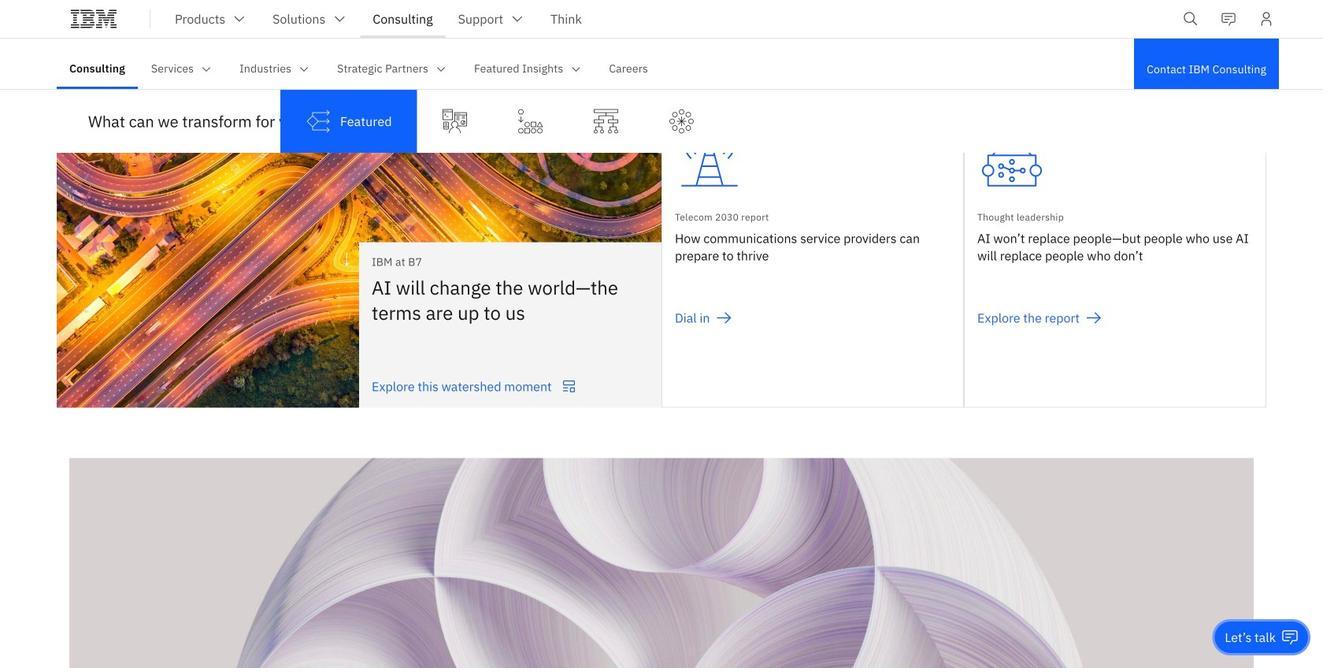 Task type: describe. For each thing, give the bounding box(es) containing it.
let's talk element
[[1225, 629, 1276, 646]]



